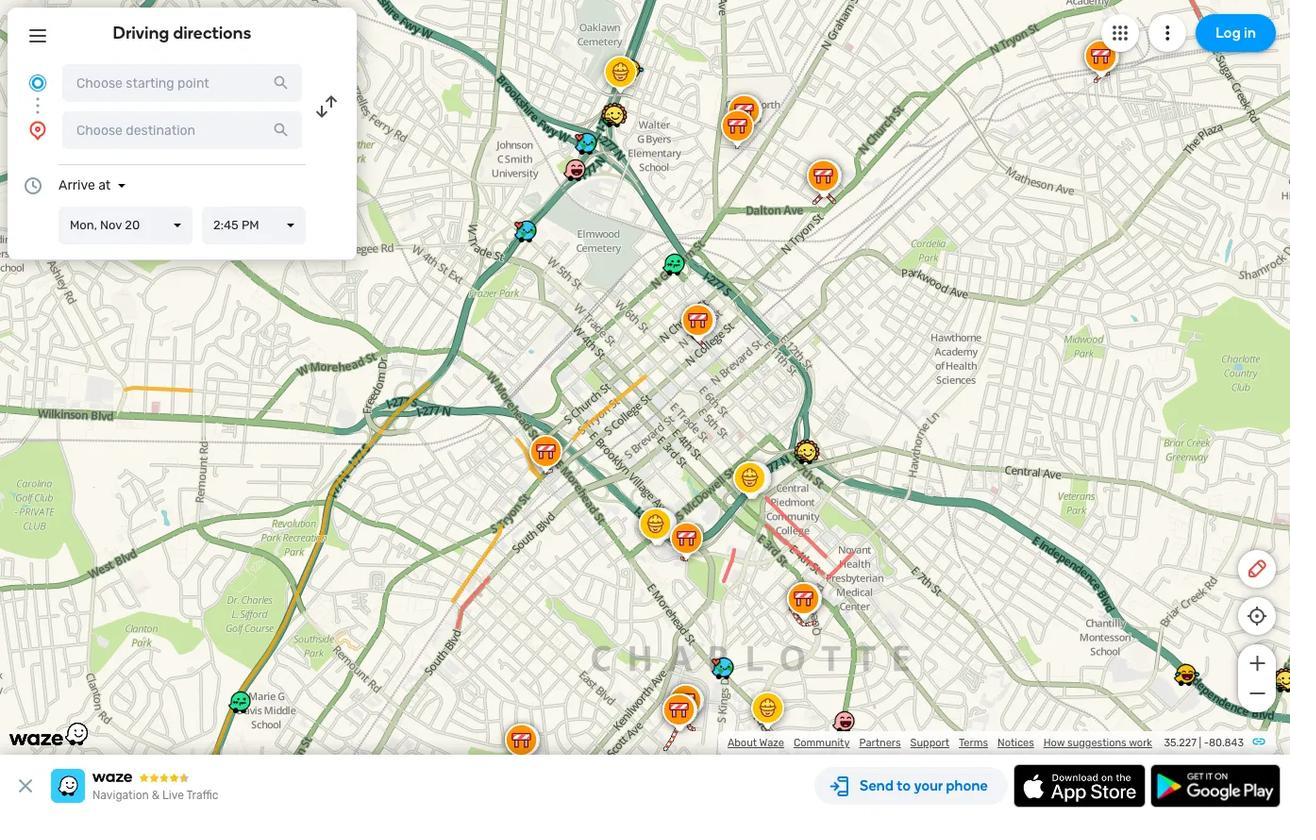 Task type: describe. For each thing, give the bounding box(es) containing it.
arrive at
[[59, 177, 111, 193]]

pm
[[242, 218, 259, 232]]

zoom out image
[[1245, 682, 1269, 705]]

zoom in image
[[1245, 652, 1269, 675]]

support link
[[910, 737, 949, 749]]

35.227 | -80.843
[[1164, 737, 1244, 749]]

directions
[[173, 23, 251, 43]]

20
[[125, 218, 140, 232]]

mon, nov 20 list box
[[59, 207, 193, 244]]

Choose starting point text field
[[62, 64, 302, 102]]

current location image
[[26, 72, 49, 94]]

nov
[[100, 218, 122, 232]]

community
[[794, 737, 850, 749]]

how
[[1044, 737, 1065, 749]]

how suggestions work link
[[1044, 737, 1152, 749]]

work
[[1129, 737, 1152, 749]]

partners link
[[859, 737, 901, 749]]

mon,
[[70, 218, 97, 232]]

about waze link
[[728, 737, 784, 749]]

&
[[152, 789, 160, 802]]

notices link
[[998, 737, 1034, 749]]

terms link
[[959, 737, 988, 749]]

terms
[[959, 737, 988, 749]]

driving directions
[[113, 23, 251, 43]]

Choose destination text field
[[62, 111, 302, 149]]



Task type: vqa. For each thing, say whether or not it's contained in the screenshot.
directions
yes



Task type: locate. For each thing, give the bounding box(es) containing it.
pencil image
[[1246, 558, 1269, 580]]

-
[[1204, 737, 1209, 749]]

link image
[[1252, 734, 1267, 749]]

at
[[98, 177, 111, 193]]

clock image
[[22, 175, 44, 197]]

arrive
[[59, 177, 95, 193]]

2:45 pm
[[213, 218, 259, 232]]

|
[[1199, 737, 1202, 749]]

about waze community partners support terms notices how suggestions work
[[728, 737, 1152, 749]]

navigation & live traffic
[[92, 789, 218, 802]]

partners
[[859, 737, 901, 749]]

mon, nov 20
[[70, 218, 140, 232]]

traffic
[[186, 789, 218, 802]]

navigation
[[92, 789, 149, 802]]

community link
[[794, 737, 850, 749]]

35.227
[[1164, 737, 1197, 749]]

2:45 pm list box
[[202, 207, 306, 244]]

live
[[162, 789, 184, 802]]

driving
[[113, 23, 169, 43]]

x image
[[14, 775, 37, 798]]

suggestions
[[1068, 737, 1127, 749]]

about
[[728, 737, 757, 749]]

support
[[910, 737, 949, 749]]

waze
[[759, 737, 784, 749]]

notices
[[998, 737, 1034, 749]]

location image
[[26, 119, 49, 142]]

80.843
[[1209, 737, 1244, 749]]

2:45
[[213, 218, 239, 232]]



